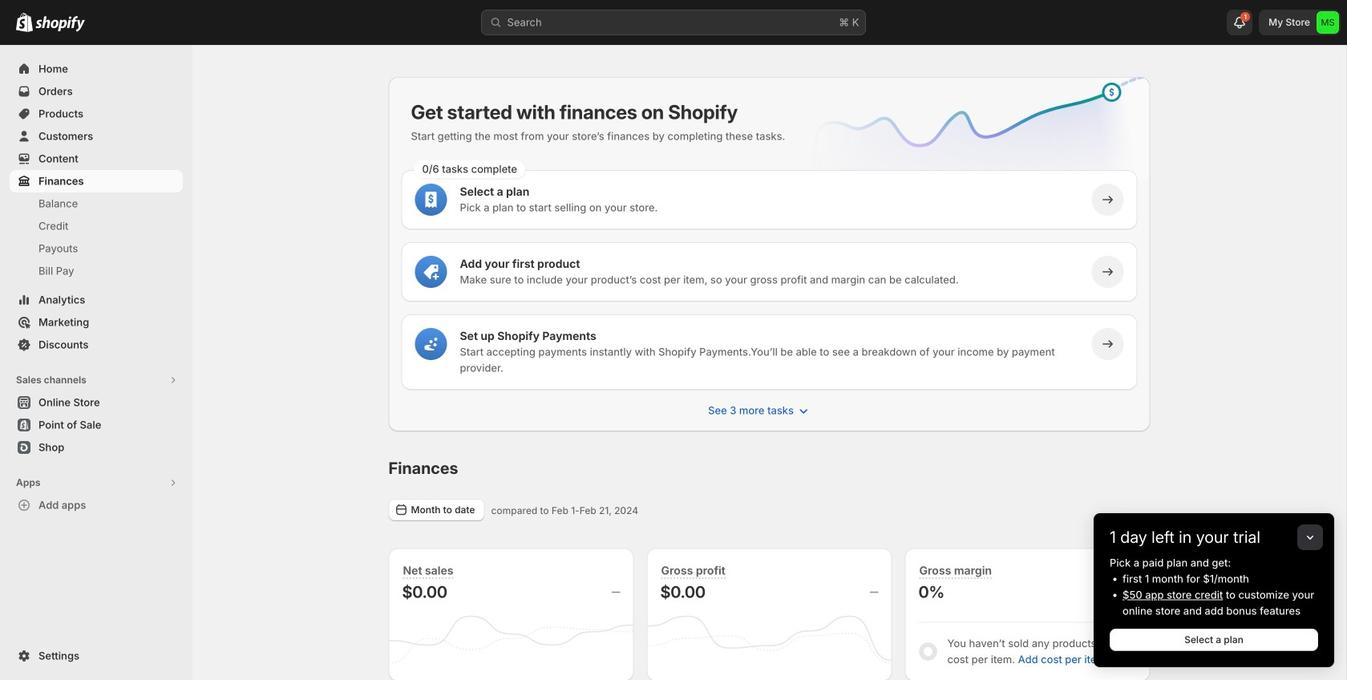 Task type: locate. For each thing, give the bounding box(es) containing it.
line chart image
[[786, 74, 1154, 205]]

add your first product image
[[423, 264, 439, 280]]

set up shopify payments image
[[423, 336, 439, 352]]



Task type: describe. For each thing, give the bounding box(es) containing it.
shopify image
[[35, 16, 85, 32]]

shopify image
[[16, 13, 33, 32]]

select a plan image
[[423, 192, 439, 208]]

my store image
[[1317, 11, 1339, 34]]



Task type: vqa. For each thing, say whether or not it's contained in the screenshot.
tax rates link
no



